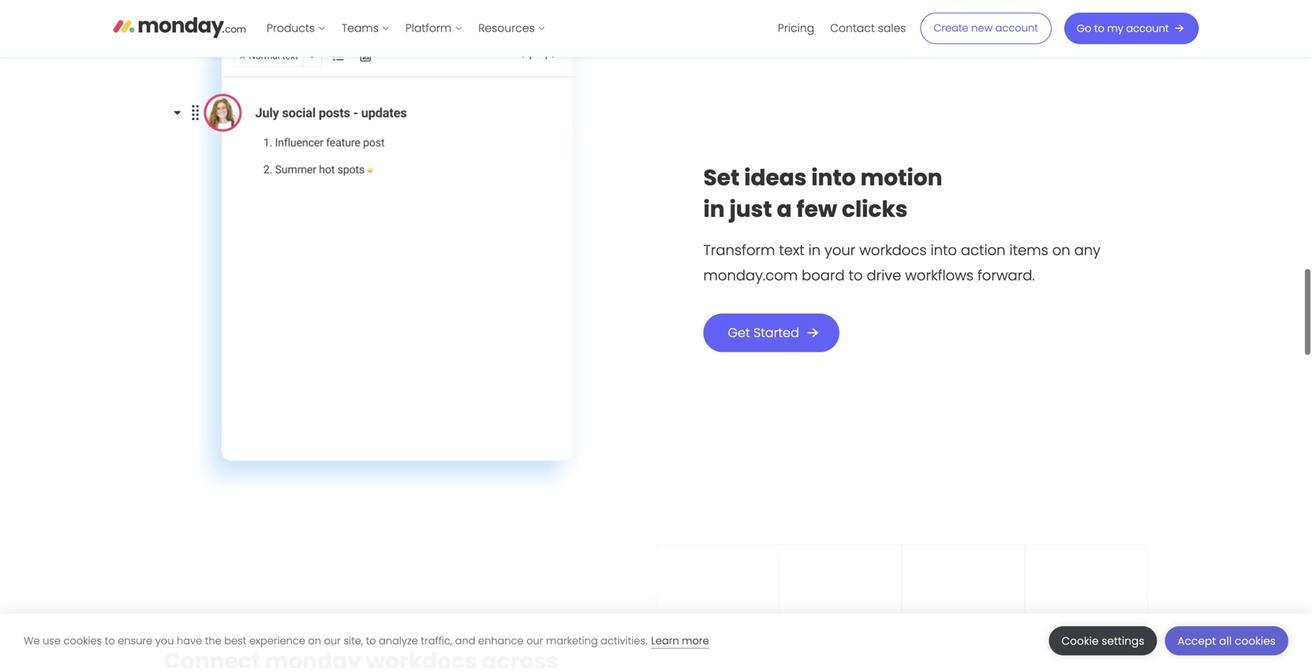 Task type: locate. For each thing, give the bounding box(es) containing it.
0 horizontal spatial on
[[308, 634, 321, 648]]

resources link
[[471, 16, 554, 41]]

in right text
[[808, 240, 821, 260]]

to right site,
[[366, 634, 376, 648]]

platform
[[405, 20, 452, 36]]

accept
[[1178, 634, 1216, 649]]

on left any
[[1052, 240, 1071, 260]]

1 vertical spatial in
[[808, 240, 821, 260]]

cookies inside button
[[1235, 634, 1276, 649]]

set
[[703, 162, 740, 193]]

contact
[[830, 20, 875, 36]]

0 horizontal spatial cookies
[[64, 634, 102, 648]]

to
[[1094, 21, 1105, 36], [849, 265, 863, 286], [105, 634, 115, 648], [366, 634, 376, 648]]

into up few
[[811, 162, 856, 193]]

on right experience on the bottom left of page
[[308, 634, 321, 648]]

pricing link
[[770, 16, 822, 41]]

dialog
[[0, 614, 1312, 668]]

enhance
[[478, 634, 524, 648]]

1 horizontal spatial our
[[526, 634, 543, 648]]

cookie settings button
[[1049, 627, 1157, 656]]

monday.com logo image
[[113, 10, 246, 43]]

into up workflows
[[931, 240, 957, 260]]

0 horizontal spatial in
[[703, 194, 725, 225]]

analyze
[[379, 634, 418, 648]]

1 list from the left
[[259, 0, 554, 57]]

our left site,
[[324, 634, 341, 648]]

0 horizontal spatial account
[[996, 21, 1038, 35]]

2 cookies from the left
[[1235, 634, 1276, 649]]

to left "drive"
[[849, 265, 863, 286]]

transform text in your workdocs into action items on any monday.com board to drive workflows forward.
[[703, 240, 1101, 286]]

1 horizontal spatial list
[[770, 0, 914, 57]]

cookie
[[1062, 634, 1099, 649]]

go
[[1077, 21, 1092, 36]]

1 horizontal spatial into
[[931, 240, 957, 260]]

board
[[802, 265, 845, 286]]

sales
[[878, 20, 906, 36]]

account right new
[[996, 21, 1038, 35]]

into
[[811, 162, 856, 193], [931, 240, 957, 260]]

just
[[730, 194, 772, 225]]

settings
[[1102, 634, 1145, 649]]

use
[[43, 634, 61, 648]]

go to my account
[[1077, 21, 1169, 36]]

drive
[[867, 265, 901, 286]]

cookies
[[64, 634, 102, 648], [1235, 634, 1276, 649]]

0 horizontal spatial list
[[259, 0, 554, 57]]

cookies right all
[[1235, 634, 1276, 649]]

our
[[324, 634, 341, 648], [526, 634, 543, 648]]

1 horizontal spatial account
[[1126, 21, 1169, 36]]

cookies right use
[[64, 634, 102, 648]]

create new account button
[[920, 13, 1052, 44]]

0 vertical spatial on
[[1052, 240, 1071, 260]]

0 horizontal spatial into
[[811, 162, 856, 193]]

1 cookies from the left
[[64, 634, 102, 648]]

1 horizontal spatial in
[[808, 240, 821, 260]]

products
[[267, 20, 315, 36]]

account right my
[[1126, 21, 1169, 36]]

0 horizontal spatial our
[[324, 634, 341, 648]]

activities.
[[601, 634, 647, 648]]

list
[[259, 0, 554, 57], [770, 0, 914, 57]]

we
[[24, 634, 40, 648]]

2 list from the left
[[770, 0, 914, 57]]

products link
[[259, 16, 334, 41]]

0 vertical spatial into
[[811, 162, 856, 193]]

our right enhance
[[526, 634, 543, 648]]

action
[[961, 240, 1006, 260]]

traffic,
[[421, 634, 452, 648]]

1 horizontal spatial cookies
[[1235, 634, 1276, 649]]

any
[[1074, 240, 1101, 260]]

cookies for use
[[64, 634, 102, 648]]

1 horizontal spatial on
[[1052, 240, 1071, 260]]

in
[[703, 194, 725, 225], [808, 240, 821, 260]]

your
[[825, 240, 856, 260]]

2 our from the left
[[526, 634, 543, 648]]

new
[[972, 21, 993, 35]]

cookies for all
[[1235, 634, 1276, 649]]

platform link
[[398, 16, 471, 41]]

and
[[455, 634, 475, 648]]

teams
[[342, 20, 379, 36]]

in down set
[[703, 194, 725, 225]]

go to my account button
[[1064, 13, 1199, 44]]

set ideas into motion in just a few clicks
[[703, 162, 943, 225]]

account
[[996, 21, 1038, 35], [1126, 21, 1169, 36]]

0 vertical spatial in
[[703, 194, 725, 225]]

1 vertical spatial into
[[931, 240, 957, 260]]

pricing
[[778, 20, 814, 36]]

to right go
[[1094, 21, 1105, 36]]

list containing products
[[259, 0, 554, 57]]

1 vertical spatial on
[[308, 634, 321, 648]]

the
[[205, 634, 222, 648]]

teams link
[[334, 16, 398, 41]]

get started
[[728, 324, 799, 342]]

on
[[1052, 240, 1071, 260], [308, 634, 321, 648]]



Task type: vqa. For each thing, say whether or not it's contained in the screenshot.
'in' within 3-6 Years Experience In Sales/ Business Development Positions Focusing On The Mexican Market - Must
no



Task type: describe. For each thing, give the bounding box(es) containing it.
items
[[1010, 240, 1049, 260]]

accept all cookies
[[1178, 634, 1276, 649]]

ensure
[[118, 634, 152, 648]]

more
[[682, 634, 709, 648]]

motion
[[861, 162, 943, 193]]

we use cookies to ensure you have the best experience on our site, to analyze traffic, and enhance our marketing activities. learn more
[[24, 634, 709, 648]]

accept all cookies button
[[1165, 627, 1289, 656]]

in inside set ideas into motion in just a few clicks
[[703, 194, 725, 225]]

main element
[[259, 0, 1199, 57]]

resources
[[478, 20, 535, 36]]

few
[[797, 194, 837, 225]]

to inside transform text in your workdocs into action items on any monday.com board to drive workflows forward.
[[849, 265, 863, 286]]

create new account
[[934, 21, 1038, 35]]

text
[[779, 240, 805, 260]]

have
[[177, 634, 202, 648]]

contact sales link
[[822, 16, 914, 41]]

best
[[224, 634, 247, 648]]

to inside button
[[1094, 21, 1105, 36]]

workflows
[[905, 265, 974, 286]]

1 our from the left
[[324, 634, 341, 648]]

to left "ensure"
[[105, 634, 115, 648]]

dialog containing cookie settings
[[0, 614, 1312, 668]]

contact sales
[[830, 20, 906, 36]]

site,
[[344, 634, 363, 648]]

get
[[728, 324, 750, 342]]

learn
[[651, 634, 679, 648]]

experience
[[249, 634, 305, 648]]

into inside transform text in your workdocs into action items on any monday.com board to drive workflows forward.
[[931, 240, 957, 260]]

ideas
[[744, 162, 807, 193]]

in inside transform text in your workdocs into action items on any monday.com board to drive workflows forward.
[[808, 240, 821, 260]]

you
[[155, 634, 174, 648]]

create
[[934, 21, 969, 35]]

cookie settings
[[1062, 634, 1145, 649]]

my
[[1107, 21, 1123, 36]]

on inside "dialog"
[[308, 634, 321, 648]]

marketing
[[546, 634, 598, 648]]

learn more link
[[651, 634, 709, 649]]

forward.
[[978, 265, 1035, 286]]

started
[[754, 324, 799, 342]]

list containing pricing
[[770, 0, 914, 57]]

a
[[777, 194, 792, 225]]

monday.com
[[703, 265, 798, 286]]

on inside transform text in your workdocs into action items on any monday.com board to drive workflows forward.
[[1052, 240, 1071, 260]]

all
[[1219, 634, 1232, 649]]

get started button
[[703, 314, 840, 352]]

clicks
[[842, 194, 908, 225]]

transform
[[703, 240, 775, 260]]

workdocs
[[859, 240, 927, 260]]

into inside set ideas into motion in just a few clicks
[[811, 162, 856, 193]]



